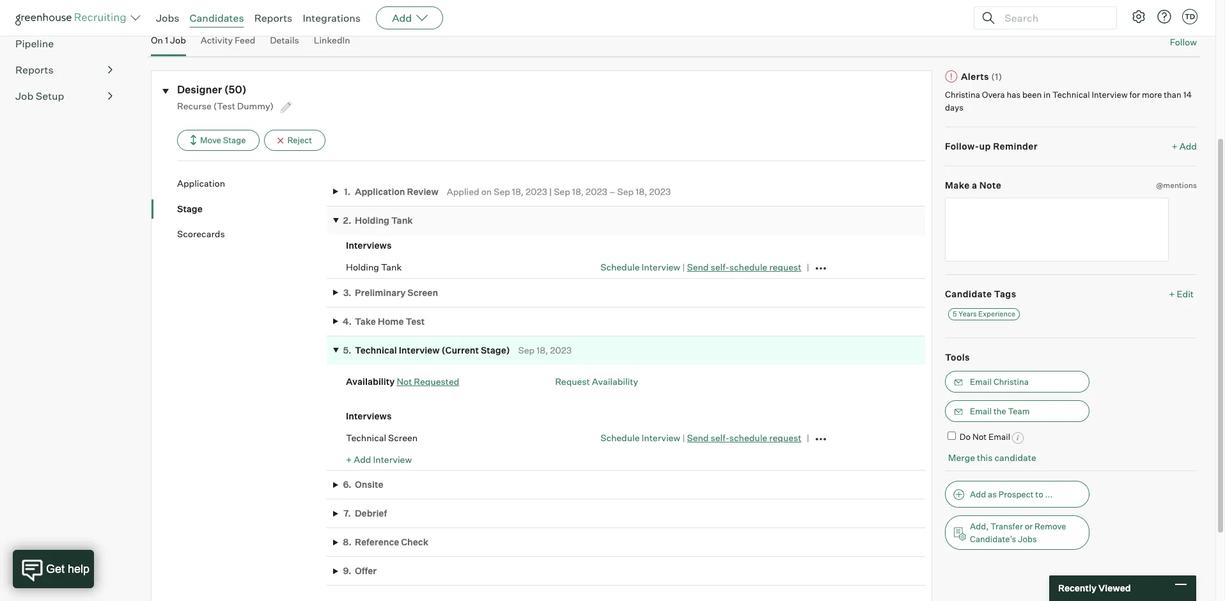 Task type: locate. For each thing, give the bounding box(es) containing it.
2 request from the top
[[770, 432, 802, 443]]

1 vertical spatial schedule
[[730, 432, 768, 443]]

stage right move
[[223, 135, 246, 145]]

2023 left –
[[586, 186, 608, 197]]

1 self- from the top
[[711, 261, 730, 272]]

interviews up technical screen
[[346, 411, 392, 422]]

...
[[1046, 490, 1053, 500]]

tank up 3. preliminary screen
[[381, 262, 402, 272]]

0 vertical spatial schedule
[[730, 261, 768, 272]]

0 horizontal spatial job
[[15, 90, 33, 102]]

1 schedule from the top
[[730, 261, 768, 272]]

1 horizontal spatial jobs
[[1019, 535, 1038, 545]]

make a note
[[946, 180, 1002, 190]]

1 vertical spatial stage
[[177, 203, 203, 214]]

1 horizontal spatial stage
[[223, 135, 246, 145]]

1 vertical spatial tank
[[381, 262, 402, 272]]

schedule for tank
[[730, 261, 768, 272]]

reports down 'pipeline'
[[15, 63, 54, 76]]

details
[[270, 35, 299, 45]]

0 vertical spatial send
[[688, 261, 709, 272]]

candidates link up the pipeline link
[[15, 10, 113, 25]]

pipeline link
[[15, 36, 113, 51]]

email
[[971, 377, 992, 387], [971, 406, 992, 417], [989, 432, 1011, 442]]

1 vertical spatial schedule
[[601, 432, 640, 443]]

holding tank
[[346, 262, 402, 272]]

sep
[[494, 186, 510, 197], [554, 186, 571, 197], [618, 186, 634, 197], [519, 345, 535, 356]]

1 request from the top
[[770, 261, 802, 272]]

email for email christina
[[971, 377, 992, 387]]

|
[[550, 186, 552, 197], [683, 261, 686, 272], [683, 432, 686, 443]]

1 horizontal spatial reports link
[[254, 12, 293, 24]]

+ for + edit
[[1170, 289, 1176, 299]]

reports
[[254, 12, 293, 24], [15, 63, 54, 76]]

add, transfer or remove candidate's jobs button
[[946, 516, 1090, 551]]

+ left edit
[[1170, 289, 1176, 299]]

schedule interview link for screen
[[601, 432, 681, 443]]

jobs down or
[[1019, 535, 1038, 545]]

+ add
[[1173, 141, 1198, 152]]

0 vertical spatial technical
[[1053, 90, 1091, 100]]

not for requested
[[397, 376, 412, 387]]

candidates link up activity
[[190, 12, 244, 24]]

reports link up job setup link
[[15, 62, 113, 78]]

reports link for integrations link in the top left of the page
[[254, 12, 293, 24]]

interviews
[[346, 240, 392, 251], [346, 411, 392, 422]]

0 horizontal spatial a
[[170, 8, 175, 18]]

0 horizontal spatial not
[[397, 376, 412, 387]]

linkedin
[[314, 35, 350, 45]]

1 vertical spatial screen
[[388, 432, 418, 443]]

technical right 5.
[[355, 345, 397, 356]]

0 vertical spatial schedule interview | send self-schedule request
[[601, 261, 802, 272]]

headline
[[177, 8, 213, 18]]

christina up email the team button
[[994, 377, 1029, 387]]

1 vertical spatial not
[[973, 432, 987, 442]]

2 schedule interview link from the top
[[601, 432, 681, 443]]

0 vertical spatial send self-schedule request link
[[688, 261, 802, 272]]

0 vertical spatial reports
[[254, 12, 293, 24]]

availability right request
[[592, 376, 639, 387]]

a for make
[[973, 180, 978, 190]]

sep 18, 2023
[[519, 345, 572, 356]]

self- for technical screen
[[711, 432, 730, 443]]

0 horizontal spatial availability
[[346, 376, 395, 387]]

18, left –
[[573, 186, 584, 197]]

remove
[[1035, 522, 1067, 532]]

send for screen
[[688, 432, 709, 443]]

dummy)
[[237, 101, 274, 111]]

1 vertical spatial a
[[973, 180, 978, 190]]

reminder
[[994, 141, 1038, 152]]

0 vertical spatial job
[[170, 35, 186, 45]]

a for add
[[170, 8, 175, 18]]

schedule interview link
[[601, 261, 681, 272], [601, 432, 681, 443]]

0 vertical spatial stage
[[223, 135, 246, 145]]

1 horizontal spatial a
[[973, 180, 978, 190]]

move
[[200, 135, 221, 145]]

availability down 5.
[[346, 376, 395, 387]]

1 vertical spatial send self-schedule request link
[[688, 432, 802, 443]]

a left 'note'
[[973, 180, 978, 190]]

add inside button
[[971, 490, 987, 500]]

2 vertical spatial |
[[683, 432, 686, 443]]

@mentions
[[1157, 180, 1198, 190]]

add, transfer or remove candidate's jobs
[[971, 522, 1067, 545]]

1 horizontal spatial christina
[[994, 377, 1029, 387]]

activity feed
[[201, 35, 256, 45]]

7.
[[344, 508, 351, 519]]

move stage
[[200, 135, 246, 145]]

add a headline
[[151, 8, 213, 18]]

2 send from the top
[[688, 432, 709, 443]]

feed
[[235, 35, 256, 45]]

None text field
[[946, 198, 1170, 262]]

1 send from the top
[[688, 261, 709, 272]]

0 horizontal spatial candidates link
[[15, 10, 113, 25]]

follow link
[[1171, 36, 1198, 48]]

sep right "on"
[[494, 186, 510, 197]]

availability not requested
[[346, 376, 460, 387]]

0 vertical spatial self-
[[711, 261, 730, 272]]

+ up 6.
[[346, 454, 352, 465]]

note
[[980, 180, 1002, 190]]

1 schedule from the top
[[601, 261, 640, 272]]

2 schedule from the top
[[730, 432, 768, 443]]

1 vertical spatial christina
[[994, 377, 1029, 387]]

send for tank
[[688, 261, 709, 272]]

2 schedule interview | send self-schedule request from the top
[[601, 432, 802, 443]]

1 send self-schedule request link from the top
[[688, 261, 802, 272]]

more
[[1143, 90, 1163, 100]]

pipeline
[[15, 37, 54, 50]]

0 vertical spatial christina
[[946, 90, 981, 100]]

or
[[1025, 522, 1034, 532]]

sep left –
[[554, 186, 571, 197]]

1 vertical spatial jobs
[[1019, 535, 1038, 545]]

on
[[151, 35, 163, 45]]

holding
[[355, 215, 390, 226], [346, 262, 379, 272]]

1 schedule interview | send self-schedule request from the top
[[601, 261, 802, 272]]

schedule interview link for tank
[[601, 261, 681, 272]]

on
[[482, 186, 492, 197]]

tank
[[392, 215, 413, 226], [381, 262, 402, 272]]

0 horizontal spatial jobs
[[156, 12, 179, 24]]

0 vertical spatial +
[[1173, 141, 1178, 152]]

1 vertical spatial reports link
[[15, 62, 113, 78]]

technical
[[1053, 90, 1091, 100], [355, 345, 397, 356], [346, 432, 387, 443]]

1 vertical spatial job
[[15, 90, 33, 102]]

2 self- from the top
[[711, 432, 730, 443]]

1 vertical spatial send
[[688, 432, 709, 443]]

candidate
[[995, 452, 1037, 463]]

has
[[1007, 90, 1021, 100]]

0 vertical spatial schedule
[[601, 261, 640, 272]]

+
[[1173, 141, 1178, 152], [1170, 289, 1176, 299], [346, 454, 352, 465]]

add
[[151, 8, 168, 18], [392, 12, 412, 24], [1180, 141, 1198, 152], [354, 454, 371, 465], [971, 490, 987, 500]]

stage)
[[481, 345, 510, 356]]

follow
[[1171, 37, 1198, 47]]

add for add as prospect to ...
[[971, 490, 987, 500]]

1 horizontal spatial availability
[[592, 376, 639, 387]]

job left setup
[[15, 90, 33, 102]]

recently viewed
[[1059, 583, 1132, 594]]

days
[[946, 102, 964, 112]]

0 vertical spatial email
[[971, 377, 992, 387]]

job setup
[[15, 90, 64, 102]]

send self-schedule request link
[[688, 261, 802, 272], [688, 432, 802, 443]]

holding up 3. on the top left of the page
[[346, 262, 379, 272]]

email left the "the"
[[971, 406, 992, 417]]

schedule
[[601, 261, 640, 272], [601, 432, 640, 443]]

scorecards link
[[177, 228, 327, 240]]

1 vertical spatial +
[[1170, 289, 1176, 299]]

stage up the scorecards on the left of page
[[177, 203, 203, 214]]

schedule for tank
[[601, 261, 640, 272]]

technical up + add interview
[[346, 432, 387, 443]]

christina inside button
[[994, 377, 1029, 387]]

tools
[[946, 352, 971, 363]]

td button
[[1180, 6, 1201, 27]]

screen up + add interview
[[388, 432, 418, 443]]

move stage button
[[177, 130, 259, 151]]

18,
[[512, 186, 524, 197], [573, 186, 584, 197], [636, 186, 648, 197], [537, 345, 549, 356]]

0 vertical spatial a
[[170, 8, 175, 18]]

0 vertical spatial jobs
[[156, 12, 179, 24]]

candidates up 'pipeline'
[[15, 11, 72, 24]]

schedule for screen
[[730, 432, 768, 443]]

not left "requested"
[[397, 376, 412, 387]]

0 horizontal spatial reports link
[[15, 62, 113, 78]]

self-
[[711, 261, 730, 272], [711, 432, 730, 443]]

reports link for job setup link
[[15, 62, 113, 78]]

4.
[[343, 316, 352, 327]]

email up email the team at bottom
[[971, 377, 992, 387]]

stage
[[223, 135, 246, 145], [177, 203, 203, 214]]

1 vertical spatial self-
[[711, 432, 730, 443]]

add for add a headline
[[151, 8, 168, 18]]

1 horizontal spatial candidates
[[190, 12, 244, 24]]

follow-
[[946, 141, 980, 152]]

2 vertical spatial +
[[346, 454, 352, 465]]

candidates up activity
[[190, 12, 244, 24]]

1 horizontal spatial application
[[355, 186, 405, 197]]

1 vertical spatial |
[[683, 261, 686, 272]]

tank down review
[[392, 215, 413, 226]]

0 horizontal spatial application
[[177, 178, 225, 189]]

greenhouse recruiting image
[[15, 10, 131, 26]]

job right 1
[[170, 35, 186, 45]]

reference
[[355, 537, 399, 548]]

2 vertical spatial technical
[[346, 432, 387, 443]]

0 vertical spatial interviews
[[346, 240, 392, 251]]

screen up test
[[408, 287, 438, 298]]

1 vertical spatial schedule interview | send self-schedule request
[[601, 432, 802, 443]]

email up the merge this candidate link
[[989, 432, 1011, 442]]

application down move
[[177, 178, 225, 189]]

0 vertical spatial request
[[770, 261, 802, 272]]

1 vertical spatial schedule interview link
[[601, 432, 681, 443]]

2 send self-schedule request link from the top
[[688, 432, 802, 443]]

0 vertical spatial not
[[397, 376, 412, 387]]

reports up details
[[254, 12, 293, 24]]

not
[[397, 376, 412, 387], [973, 432, 987, 442]]

as
[[989, 490, 997, 500]]

activity feed link
[[201, 35, 256, 53]]

christina inside christina overa has been in technical interview for more than 14 days
[[946, 90, 981, 100]]

interviews up holding tank
[[346, 240, 392, 251]]

1 vertical spatial technical
[[355, 345, 397, 356]]

years
[[959, 309, 977, 318]]

jobs up on 1 job
[[156, 12, 179, 24]]

+ up @mentions at the top of page
[[1173, 141, 1178, 152]]

transfer
[[991, 522, 1024, 532]]

technical right in
[[1053, 90, 1091, 100]]

1 vertical spatial interviews
[[346, 411, 392, 422]]

1 vertical spatial request
[[770, 432, 802, 443]]

holding right 2.
[[355, 215, 390, 226]]

8. reference check
[[343, 537, 429, 548]]

jobs
[[156, 12, 179, 24], [1019, 535, 1038, 545]]

0 vertical spatial |
[[550, 186, 552, 197]]

0 vertical spatial reports link
[[254, 12, 293, 24]]

5.
[[343, 345, 352, 356]]

0 horizontal spatial christina
[[946, 90, 981, 100]]

0 vertical spatial schedule interview link
[[601, 261, 681, 272]]

1 horizontal spatial not
[[973, 432, 987, 442]]

schedule interview | send self-schedule request
[[601, 261, 802, 272], [601, 432, 802, 443]]

merge this candidate
[[949, 452, 1037, 463]]

preliminary
[[355, 287, 406, 298]]

18, right "on"
[[512, 186, 524, 197]]

1 vertical spatial email
[[971, 406, 992, 417]]

not right do
[[973, 432, 987, 442]]

1 schedule interview link from the top
[[601, 261, 681, 272]]

td
[[1186, 12, 1196, 21]]

debrief
[[355, 508, 387, 519]]

18, right stage)
[[537, 345, 549, 356]]

a left headline
[[170, 8, 175, 18]]

0 horizontal spatial reports
[[15, 63, 54, 76]]

1 vertical spatial reports
[[15, 63, 54, 76]]

2 schedule from the top
[[601, 432, 640, 443]]

reports link up details
[[254, 12, 293, 24]]

application up 2. holding tank
[[355, 186, 405, 197]]

christina up days
[[946, 90, 981, 100]]

add inside popup button
[[392, 12, 412, 24]]



Task type: describe. For each thing, give the bounding box(es) containing it.
+ add interview
[[346, 454, 412, 465]]

email christina button
[[946, 371, 1090, 393]]

sep right –
[[618, 186, 634, 197]]

schedule for screen
[[601, 432, 640, 443]]

linkedin link
[[314, 35, 350, 53]]

edit
[[1178, 289, 1195, 299]]

email the team button
[[946, 401, 1090, 422]]

1 horizontal spatial job
[[170, 35, 186, 45]]

follow-up reminder
[[946, 141, 1038, 152]]

18, right –
[[636, 186, 648, 197]]

designer
[[177, 83, 222, 96]]

request for tank
[[770, 261, 802, 272]]

designer (50)
[[177, 83, 247, 96]]

2 vertical spatial email
[[989, 432, 1011, 442]]

@mentions link
[[1157, 179, 1198, 191]]

on 1 job
[[151, 35, 186, 45]]

14
[[1184, 90, 1193, 100]]

alerts
[[962, 71, 990, 82]]

(50)
[[224, 83, 247, 96]]

merge this candidate link
[[949, 452, 1037, 463]]

0 horizontal spatial candidates
[[15, 11, 72, 24]]

1 vertical spatial holding
[[346, 262, 379, 272]]

2023 up request
[[550, 345, 572, 356]]

add as prospect to ... button
[[946, 481, 1090, 508]]

Search text field
[[1002, 9, 1106, 27]]

1. application review applied on  sep 18, 2023 | sep 18, 2023 – sep 18, 2023
[[344, 186, 671, 197]]

1 interviews from the top
[[346, 240, 392, 251]]

stage inside button
[[223, 135, 246, 145]]

| for tank
[[683, 261, 686, 272]]

email for email the team
[[971, 406, 992, 417]]

2 interviews from the top
[[346, 411, 392, 422]]

send self-schedule request link for technical screen
[[688, 432, 802, 443]]

0 vertical spatial screen
[[408, 287, 438, 298]]

add for add
[[392, 12, 412, 24]]

request availability button
[[556, 376, 639, 387]]

+ for + add interview
[[346, 454, 352, 465]]

prospect
[[999, 490, 1034, 500]]

6.
[[343, 479, 352, 490]]

+ edit
[[1170, 289, 1195, 299]]

| for screen
[[683, 432, 686, 443]]

to
[[1036, 490, 1044, 500]]

–
[[610, 186, 616, 197]]

up
[[980, 141, 992, 152]]

job setup link
[[15, 88, 113, 104]]

candidate's
[[971, 535, 1017, 545]]

1 availability from the left
[[346, 376, 395, 387]]

send self-schedule request link for holding tank
[[688, 261, 802, 272]]

4. take home test
[[343, 316, 425, 327]]

5 years experience
[[953, 309, 1016, 318]]

do
[[960, 432, 971, 442]]

experience
[[979, 309, 1016, 318]]

scorecards
[[177, 228, 225, 239]]

this
[[978, 452, 993, 463]]

reject button
[[265, 130, 326, 151]]

setup
[[36, 90, 64, 102]]

application link
[[177, 177, 327, 190]]

9. offer
[[343, 566, 377, 577]]

schedule interview | send self-schedule request for holding tank
[[601, 261, 802, 272]]

7. debrief
[[344, 508, 387, 519]]

2023 right –
[[650, 186, 671, 197]]

0 horizontal spatial stage
[[177, 203, 203, 214]]

email christina
[[971, 377, 1029, 387]]

3. preliminary screen
[[343, 287, 438, 298]]

than
[[1165, 90, 1182, 100]]

add button
[[376, 6, 444, 29]]

integrations link
[[303, 12, 361, 24]]

not requested button
[[397, 376, 460, 387]]

5 years experience link
[[949, 308, 1021, 320]]

jobs inside add, transfer or remove candidate's jobs
[[1019, 535, 1038, 545]]

integrations
[[303, 12, 361, 24]]

not for email
[[973, 432, 987, 442]]

1 horizontal spatial candidates link
[[190, 12, 244, 24]]

Do Not Email checkbox
[[948, 432, 957, 440]]

merge
[[949, 452, 976, 463]]

td button
[[1183, 9, 1198, 24]]

schedule interview | send self-schedule request for technical screen
[[601, 432, 802, 443]]

make
[[946, 180, 970, 190]]

technical inside christina overa has been in technical interview for more than 14 days
[[1053, 90, 1091, 100]]

request for screen
[[770, 432, 802, 443]]

self- for holding tank
[[711, 261, 730, 272]]

0 vertical spatial holding
[[355, 215, 390, 226]]

5. technical interview (current stage)
[[343, 345, 510, 356]]

1 horizontal spatial reports
[[254, 12, 293, 24]]

technical screen
[[346, 432, 418, 443]]

request availability
[[556, 376, 639, 387]]

+ for + add
[[1173, 141, 1178, 152]]

2 availability from the left
[[592, 376, 639, 387]]

review
[[407, 186, 439, 197]]

add,
[[971, 522, 989, 532]]

onsite
[[355, 479, 384, 490]]

test
[[406, 316, 425, 327]]

interview inside christina overa has been in technical interview for more than 14 days
[[1092, 90, 1128, 100]]

email the team
[[971, 406, 1030, 417]]

recurse
[[177, 101, 212, 111]]

5
[[953, 309, 958, 318]]

take
[[355, 316, 376, 327]]

configure image
[[1132, 9, 1147, 24]]

2. holding tank
[[343, 215, 413, 226]]

activity
[[201, 35, 233, 45]]

the
[[994, 406, 1007, 417]]

viewed
[[1099, 583, 1132, 594]]

2023 right "on"
[[526, 186, 548, 197]]

(current
[[442, 345, 479, 356]]

in
[[1044, 90, 1051, 100]]

on 1 job link
[[151, 35, 186, 53]]

request
[[556, 376, 590, 387]]

alerts (1)
[[962, 71, 1003, 82]]

0 vertical spatial tank
[[392, 215, 413, 226]]

(test
[[214, 101, 235, 111]]

sep right stage)
[[519, 345, 535, 356]]

6. onsite
[[343, 479, 384, 490]]

do not email
[[960, 432, 1011, 442]]

for
[[1130, 90, 1141, 100]]

9.
[[343, 566, 352, 577]]



Task type: vqa. For each thing, say whether or not it's contained in the screenshot.


